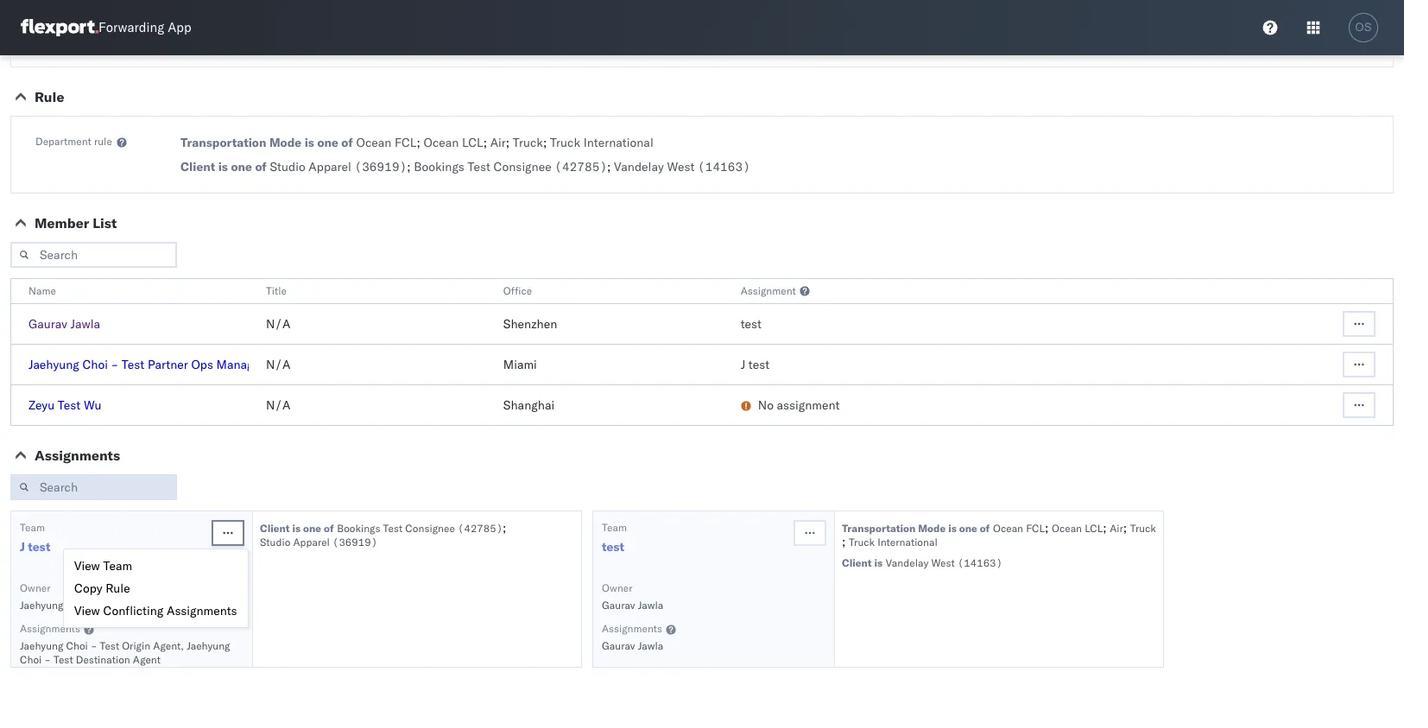 Task type: locate. For each thing, give the bounding box(es) containing it.
gaurav jawla link
[[29, 316, 100, 332]]

gaurav down the test link
[[602, 599, 636, 612]]

0 vertical spatial gaurav jawla
[[29, 316, 100, 332]]

list
[[93, 214, 117, 232]]

truck
[[513, 135, 543, 150], [550, 135, 581, 150], [1131, 522, 1157, 535], [849, 536, 875, 549]]

rule up conflicting
[[106, 581, 130, 596]]

3 n/a from the top
[[266, 397, 291, 413]]

vandelay
[[614, 159, 664, 175], [886, 556, 929, 569]]

1 vertical spatial (36919)
[[333, 536, 378, 549]]

owner down the test link
[[602, 582, 633, 594]]

consignee inside bookings test consignee (42785) ; studio apparel (36919)
[[406, 522, 455, 535]]

0 vertical spatial (14163)
[[698, 159, 751, 175]]

2 vertical spatial jawla
[[638, 639, 664, 652]]

choi up the destination
[[66, 639, 88, 652]]

1 vertical spatial apparel
[[293, 536, 330, 549]]

jaehyung choi - test origin agent, jaehyung choi - test destination agent
[[20, 639, 230, 666]]

ops inside owner jaehyung choi - test partner ops manager
[[159, 599, 178, 612]]

owner down j test link
[[20, 582, 51, 594]]

0 horizontal spatial j
[[20, 539, 25, 555]]

1 vertical spatial international
[[878, 536, 938, 549]]

assignments
[[35, 447, 120, 464], [167, 603, 237, 619], [20, 622, 80, 635], [602, 622, 663, 635]]

0 vertical spatial j
[[741, 357, 746, 372]]

1 vertical spatial consignee
[[406, 522, 455, 535]]

0 horizontal spatial (42785)
[[458, 522, 503, 535]]

1 vertical spatial manager
[[181, 599, 222, 612]]

rule
[[35, 88, 64, 105], [106, 581, 130, 596]]

team
[[20, 521, 45, 534], [602, 521, 627, 534], [103, 558, 132, 574]]

team test
[[602, 521, 627, 555]]

0 horizontal spatial mode
[[269, 135, 302, 150]]

0 horizontal spatial consignee
[[406, 522, 455, 535]]

owner
[[20, 582, 51, 594], [602, 582, 633, 594]]

2 horizontal spatial client
[[842, 556, 872, 569]]

shanghai
[[504, 397, 555, 413]]

1 vertical spatial client
[[260, 522, 290, 535]]

ops
[[191, 357, 213, 372], [159, 599, 178, 612]]

team j test
[[20, 521, 51, 555]]

search text field up team j test
[[10, 474, 177, 500]]

one
[[317, 135, 339, 150], [231, 159, 252, 175], [303, 522, 321, 535], [960, 522, 978, 535]]

n/a for gaurav jawla
[[266, 316, 291, 332]]

1 horizontal spatial (14163)
[[958, 556, 1003, 569]]

2 horizontal spatial team
[[602, 521, 627, 534]]

lcl
[[462, 135, 484, 150], [1085, 522, 1104, 535]]

view up "copy"
[[74, 558, 100, 574]]

1 vertical spatial transportation
[[842, 522, 916, 535]]

one inside transportation mode is one of ocean fcl ; ocean lcl ; air ; truck ; truck international client is vandelay west (14163)
[[960, 522, 978, 535]]

0 horizontal spatial transportation
[[181, 135, 267, 150]]

-
[[111, 357, 119, 372], [91, 599, 97, 612], [91, 639, 97, 652], [44, 653, 51, 666]]

team up owner jaehyung choi - test partner ops manager
[[103, 558, 132, 574]]

1 vertical spatial j
[[20, 539, 25, 555]]

1 horizontal spatial air
[[1110, 522, 1124, 535]]

1 search text field from the top
[[10, 242, 177, 268]]

west
[[667, 159, 695, 175], [932, 556, 955, 569]]

test
[[741, 316, 762, 332], [749, 357, 770, 372], [28, 539, 51, 555], [602, 539, 625, 555]]

client for bookings test consignee (42785)
[[260, 522, 290, 535]]

international inside transportation mode is one of ocean fcl ; ocean lcl ; air ; truck ; truck international client is vandelay west (14163)
[[878, 536, 938, 549]]

rule up "department"
[[35, 88, 64, 105]]

assignments up agent,
[[167, 603, 237, 619]]

1 vertical spatial (42785)
[[458, 522, 503, 535]]

lcl inside transportation mode is one of ocean fcl ; ocean lcl ; air ; truck ; truck international client is vandelay west (14163)
[[1085, 522, 1104, 535]]

1 vertical spatial view
[[74, 603, 100, 619]]

(42785)
[[555, 159, 608, 175], [458, 522, 503, 535]]

2 owner from the left
[[602, 582, 633, 594]]

1 vertical spatial vandelay
[[886, 556, 929, 569]]

1 vertical spatial air
[[1110, 522, 1124, 535]]

n/a
[[266, 316, 291, 332], [266, 357, 291, 372], [266, 397, 291, 413]]

0 horizontal spatial rule
[[35, 88, 64, 105]]

0 horizontal spatial lcl
[[462, 135, 484, 150]]

consignee
[[494, 159, 552, 175], [406, 522, 455, 535]]

0 horizontal spatial fcl
[[395, 135, 417, 150]]

- inside owner jaehyung choi - test partner ops manager
[[91, 599, 97, 612]]

choi inside owner jaehyung choi - test partner ops manager
[[66, 599, 88, 612]]

of
[[342, 135, 353, 150], [255, 159, 267, 175], [324, 522, 334, 535], [980, 522, 990, 535]]

1 horizontal spatial client
[[260, 522, 290, 535]]

assignment
[[741, 284, 796, 297]]

1 horizontal spatial ops
[[191, 357, 213, 372]]

1 horizontal spatial lcl
[[1085, 522, 1104, 535]]

1 horizontal spatial team
[[103, 558, 132, 574]]

owner inside owner jaehyung choi - test partner ops manager
[[20, 582, 51, 594]]

team up j test link
[[20, 521, 45, 534]]

app
[[168, 19, 192, 36]]

(14163)
[[698, 159, 751, 175], [958, 556, 1003, 569]]

1 horizontal spatial international
[[878, 536, 938, 549]]

gaurav down 'owner gaurav jawla'
[[602, 639, 636, 652]]

2 vertical spatial client
[[842, 556, 872, 569]]

1 vertical spatial bookings
[[337, 522, 381, 535]]

1 vertical spatial rule
[[106, 581, 130, 596]]

team inside view team copy rule view conflicting assignments
[[103, 558, 132, 574]]

zeyu test wu
[[29, 397, 101, 413]]

manager
[[217, 357, 264, 372], [181, 599, 222, 612]]

j test
[[741, 357, 770, 372]]

1 vertical spatial west
[[932, 556, 955, 569]]

1 vertical spatial n/a
[[266, 357, 291, 372]]

transportation inside transportation mode is one of ocean fcl ; ocean lcl ; air ; truck ; truck international client is vandelay west (14163)
[[842, 522, 916, 535]]

department rule
[[35, 135, 112, 148]]

0 horizontal spatial international
[[584, 135, 654, 150]]

0 vertical spatial international
[[584, 135, 654, 150]]

client
[[181, 159, 215, 175], [260, 522, 290, 535], [842, 556, 872, 569]]

view team copy rule view conflicting assignments
[[74, 558, 237, 619]]

search text field down list
[[10, 242, 177, 268]]

1 vertical spatial jawla
[[638, 599, 664, 612]]

is
[[305, 135, 314, 150], [218, 159, 228, 175], [292, 522, 301, 535], [949, 522, 957, 535], [875, 556, 883, 569]]

1 vertical spatial ops
[[159, 599, 178, 612]]

1 horizontal spatial west
[[932, 556, 955, 569]]

member list
[[35, 214, 117, 232]]

0 horizontal spatial client
[[181, 159, 215, 175]]

partner inside owner jaehyung choi - test partner ops manager
[[122, 599, 157, 612]]

0 vertical spatial view
[[74, 558, 100, 574]]

apparel
[[309, 159, 352, 175], [293, 536, 330, 549]]

bookings test consignee (42785) ; studio apparel (36919)
[[260, 520, 507, 549]]

0 vertical spatial manager
[[217, 357, 264, 372]]

test inside owner jaehyung choi - test partner ops manager
[[100, 599, 119, 612]]

gaurav down name
[[29, 316, 67, 332]]

2 vertical spatial gaurav
[[602, 639, 636, 652]]

0 vertical spatial lcl
[[462, 135, 484, 150]]

0 horizontal spatial west
[[667, 159, 695, 175]]

bookings
[[414, 159, 465, 175], [337, 522, 381, 535]]

test
[[468, 159, 491, 175], [122, 357, 145, 372], [58, 397, 81, 413], [383, 522, 403, 535], [100, 599, 119, 612], [100, 639, 119, 652], [54, 653, 73, 666]]

1 vertical spatial lcl
[[1085, 522, 1104, 535]]

1 vertical spatial fcl
[[1027, 522, 1045, 535]]

0 horizontal spatial ops
[[159, 599, 178, 612]]

west inside transportation mode is one of ocean fcl ; ocean lcl ; air ; truck ; truck international client is vandelay west (14163)
[[932, 556, 955, 569]]

1 vertical spatial studio
[[260, 536, 291, 549]]

mode inside transportation mode is one of ocean fcl ; ocean lcl ; air ; truck ; truck international client is vandelay west (14163)
[[919, 522, 946, 535]]

1 vertical spatial client is one of
[[260, 522, 334, 535]]

1 vertical spatial (14163)
[[958, 556, 1003, 569]]

(36919)
[[355, 159, 407, 175], [333, 536, 378, 549]]

partner
[[148, 357, 188, 372], [122, 599, 157, 612]]

1 horizontal spatial owner
[[602, 582, 633, 594]]

international
[[584, 135, 654, 150], [878, 536, 938, 549]]

gaurav
[[29, 316, 67, 332], [602, 599, 636, 612], [602, 639, 636, 652]]

1 horizontal spatial rule
[[106, 581, 130, 596]]

0 vertical spatial client
[[181, 159, 215, 175]]

1 owner from the left
[[20, 582, 51, 594]]

1 vertical spatial gaurav
[[602, 599, 636, 612]]

forwarding
[[99, 19, 164, 36]]

owner inside 'owner gaurav jawla'
[[602, 582, 633, 594]]

0 horizontal spatial vandelay
[[614, 159, 664, 175]]

choi
[[82, 357, 108, 372], [66, 599, 88, 612], [66, 639, 88, 652], [20, 653, 42, 666]]

1 horizontal spatial transportation
[[842, 522, 916, 535]]

1 vertical spatial mode
[[919, 522, 946, 535]]

0 vertical spatial partner
[[148, 357, 188, 372]]

view down "copy"
[[74, 603, 100, 619]]

transportation for transportation mode is one of
[[181, 135, 267, 150]]

0 vertical spatial (36919)
[[355, 159, 407, 175]]

gaurav jawla
[[29, 316, 100, 332], [602, 639, 664, 652]]

0 vertical spatial n/a
[[266, 316, 291, 332]]

0 horizontal spatial bookings
[[337, 522, 381, 535]]

(36919) inside bookings test consignee (42785) ; studio apparel (36919)
[[333, 536, 378, 549]]

0 horizontal spatial gaurav jawla
[[29, 316, 100, 332]]

choi down "copy"
[[66, 599, 88, 612]]

1 vertical spatial partner
[[122, 599, 157, 612]]

jawla
[[71, 316, 100, 332], [638, 599, 664, 612], [638, 639, 664, 652]]

1 horizontal spatial bookings
[[414, 159, 465, 175]]

ocean
[[356, 135, 392, 150], [424, 135, 459, 150], [994, 522, 1024, 535], [1052, 522, 1083, 535]]

0 vertical spatial mode
[[269, 135, 302, 150]]

team inside team j test
[[20, 521, 45, 534]]

1 n/a from the top
[[266, 316, 291, 332]]

member
[[35, 214, 89, 232]]

1 horizontal spatial vandelay
[[886, 556, 929, 569]]

Search text field
[[10, 242, 177, 268], [10, 474, 177, 500]]

air
[[490, 135, 506, 150], [1110, 522, 1124, 535]]

1 horizontal spatial mode
[[919, 522, 946, 535]]

0 horizontal spatial air
[[490, 135, 506, 150]]

1 horizontal spatial (42785)
[[555, 159, 608, 175]]

team for j
[[20, 521, 45, 534]]

studio apparel (36919) ; bookings test consignee (42785) ; vandelay west (14163)
[[270, 159, 751, 175]]

transportation
[[181, 135, 267, 150], [842, 522, 916, 535]]

team up the test link
[[602, 521, 627, 534]]

;
[[417, 135, 421, 150], [484, 135, 487, 150], [506, 135, 510, 150], [543, 135, 547, 150], [407, 159, 411, 175], [608, 159, 611, 175], [503, 520, 507, 536], [1045, 520, 1049, 536], [1104, 520, 1107, 536], [1124, 520, 1128, 536], [842, 534, 846, 550]]

0 vertical spatial transportation
[[181, 135, 267, 150]]

2 vertical spatial n/a
[[266, 397, 291, 413]]

0 vertical spatial client is one of
[[181, 159, 267, 175]]

fcl
[[395, 135, 417, 150], [1027, 522, 1045, 535]]

manager inside owner jaehyung choi - test partner ops manager
[[181, 599, 222, 612]]

studio
[[270, 159, 306, 175], [260, 536, 291, 549]]

1 vertical spatial search text field
[[10, 474, 177, 500]]

0 vertical spatial fcl
[[395, 135, 417, 150]]

mode
[[269, 135, 302, 150], [919, 522, 946, 535]]

1 horizontal spatial gaurav jawla
[[602, 639, 664, 652]]

jaehyung
[[29, 357, 79, 372], [20, 599, 63, 612], [20, 639, 63, 652], [187, 639, 230, 652]]

jaehyung choi - test partner ops manager n/a
[[29, 357, 291, 372]]

client is one of
[[181, 159, 267, 175], [260, 522, 334, 535]]

jawla inside 'owner gaurav jawla'
[[638, 599, 664, 612]]

0 horizontal spatial owner
[[20, 582, 51, 594]]

team for test
[[602, 521, 627, 534]]

0 horizontal spatial team
[[20, 521, 45, 534]]

owner for test
[[602, 582, 633, 594]]

assignments down 'owner gaurav jawla'
[[602, 622, 663, 635]]

j
[[741, 357, 746, 372], [20, 539, 25, 555]]

gaurav jawla down 'owner gaurav jawla'
[[602, 639, 664, 652]]

1 horizontal spatial fcl
[[1027, 522, 1045, 535]]

0 vertical spatial apparel
[[309, 159, 352, 175]]

view
[[74, 558, 100, 574], [74, 603, 100, 619]]

test inside bookings test consignee (42785) ; studio apparel (36919)
[[383, 522, 403, 535]]

0 vertical spatial consignee
[[494, 159, 552, 175]]

gaurav jawla down name
[[29, 316, 100, 332]]

choi left the destination
[[20, 653, 42, 666]]

0 vertical spatial vandelay
[[614, 159, 664, 175]]

0 vertical spatial search text field
[[10, 242, 177, 268]]

assignments inside view team copy rule view conflicting assignments
[[167, 603, 237, 619]]

name
[[29, 284, 56, 297]]



Task type: describe. For each thing, give the bounding box(es) containing it.
transportation mode is one of ocean fcl ; ocean lcl ; air ; truck ; truck international client is vandelay west (14163)
[[842, 520, 1157, 569]]

0 vertical spatial jawla
[[71, 316, 100, 332]]

1 horizontal spatial consignee
[[494, 159, 552, 175]]

origin
[[122, 639, 150, 652]]

assignments down "copy"
[[20, 622, 80, 635]]

transportation for transportation mode is one of ocean fcl ; ocean lcl ; air ; truck ; truck international client is vandelay west (14163)
[[842, 522, 916, 535]]

os button
[[1344, 8, 1384, 48]]

ocean fcl ; ocean lcl ; air ; truck ; truck international
[[356, 135, 654, 150]]

jaehyung choi - test partner ops manager link
[[29, 357, 264, 372]]

fcl inside transportation mode is one of ocean fcl ; ocean lcl ; air ; truck ; truck international client is vandelay west (14163)
[[1027, 522, 1045, 535]]

zeyu test wu link
[[29, 397, 101, 413]]

bookings inside bookings test consignee (42785) ; studio apparel (36919)
[[337, 522, 381, 535]]

transportation mode is one of
[[181, 135, 353, 150]]

0 horizontal spatial (14163)
[[698, 159, 751, 175]]

jaehyung inside owner jaehyung choi - test partner ops manager
[[20, 599, 63, 612]]

apparel inside bookings test consignee (42785) ; studio apparel (36919)
[[293, 536, 330, 549]]

(14163) inside transportation mode is one of ocean fcl ; ocean lcl ; air ; truck ; truck international client is vandelay west (14163)
[[958, 556, 1003, 569]]

n/a for zeyu test wu
[[266, 397, 291, 413]]

gaurav inside 'owner gaurav jawla'
[[602, 599, 636, 612]]

zeyu
[[29, 397, 55, 413]]

j test link
[[20, 538, 51, 556]]

0 vertical spatial bookings
[[414, 159, 465, 175]]

0 vertical spatial (42785)
[[555, 159, 608, 175]]

test inside the team test
[[602, 539, 625, 555]]

client is one of for studio apparel (36919)
[[181, 159, 267, 175]]

1 vertical spatial gaurav jawla
[[602, 639, 664, 652]]

agent,
[[153, 639, 184, 652]]

studio inside bookings test consignee (42785) ; studio apparel (36919)
[[260, 536, 291, 549]]

test link
[[602, 538, 625, 556]]

office
[[504, 284, 532, 297]]

mode for transportation mode is one of
[[269, 135, 302, 150]]

0 vertical spatial gaurav
[[29, 316, 67, 332]]

mode for transportation mode is one of ocean fcl ; ocean lcl ; air ; truck ; truck international client is vandelay west (14163)
[[919, 522, 946, 535]]

0 vertical spatial rule
[[35, 88, 64, 105]]

2 view from the top
[[74, 603, 100, 619]]

forwarding app
[[99, 19, 192, 36]]

no
[[758, 397, 774, 413]]

flexport. image
[[21, 19, 99, 36]]

destination
[[76, 653, 130, 666]]

miami
[[504, 357, 537, 372]]

0 vertical spatial west
[[667, 159, 695, 175]]

1 view from the top
[[74, 558, 100, 574]]

(42785) inside bookings test consignee (42785) ; studio apparel (36919)
[[458, 522, 503, 535]]

2 search text field from the top
[[10, 474, 177, 500]]

j inside team j test
[[20, 539, 25, 555]]

wu
[[84, 397, 101, 413]]

title
[[266, 284, 287, 297]]

department
[[35, 135, 91, 148]]

assignments down zeyu test wu "link"
[[35, 447, 120, 464]]

client inside transportation mode is one of ocean fcl ; ocean lcl ; air ; truck ; truck international client is vandelay west (14163)
[[842, 556, 872, 569]]

0 vertical spatial air
[[490, 135, 506, 150]]

; inside bookings test consignee (42785) ; studio apparel (36919)
[[503, 520, 507, 536]]

vandelay inside transportation mode is one of ocean fcl ; ocean lcl ; air ; truck ; truck international client is vandelay west (14163)
[[886, 556, 929, 569]]

0 vertical spatial ops
[[191, 357, 213, 372]]

owner for j
[[20, 582, 51, 594]]

agent
[[133, 653, 161, 666]]

no assignment
[[758, 397, 840, 413]]

rule inside view team copy rule view conflicting assignments
[[106, 581, 130, 596]]

of inside transportation mode is one of ocean fcl ; ocean lcl ; air ; truck ; truck international client is vandelay west (14163)
[[980, 522, 990, 535]]

client for studio apparel (36919)
[[181, 159, 215, 175]]

owner gaurav jawla
[[602, 582, 664, 612]]

test inside team j test
[[28, 539, 51, 555]]

forwarding app link
[[21, 19, 192, 36]]

client is one of for bookings test consignee (42785)
[[260, 522, 334, 535]]

assignment
[[777, 397, 840, 413]]

os
[[1356, 21, 1373, 34]]

2 n/a from the top
[[266, 357, 291, 372]]

0 vertical spatial studio
[[270, 159, 306, 175]]

1 horizontal spatial j
[[741, 357, 746, 372]]

copy
[[74, 581, 102, 596]]

rule
[[94, 135, 112, 148]]

air inside transportation mode is one of ocean fcl ; ocean lcl ; air ; truck ; truck international client is vandelay west (14163)
[[1110, 522, 1124, 535]]

conflicting
[[103, 603, 164, 619]]

owner jaehyung choi - test partner ops manager
[[20, 582, 222, 612]]

choi up wu
[[82, 357, 108, 372]]

shenzhen
[[504, 316, 558, 332]]



Task type: vqa. For each thing, say whether or not it's contained in the screenshot.
(14163) in transportation mode is one of ocean fcl ; ocean lcl ; air ; truck ; truck international client is vandelay west (14163)
yes



